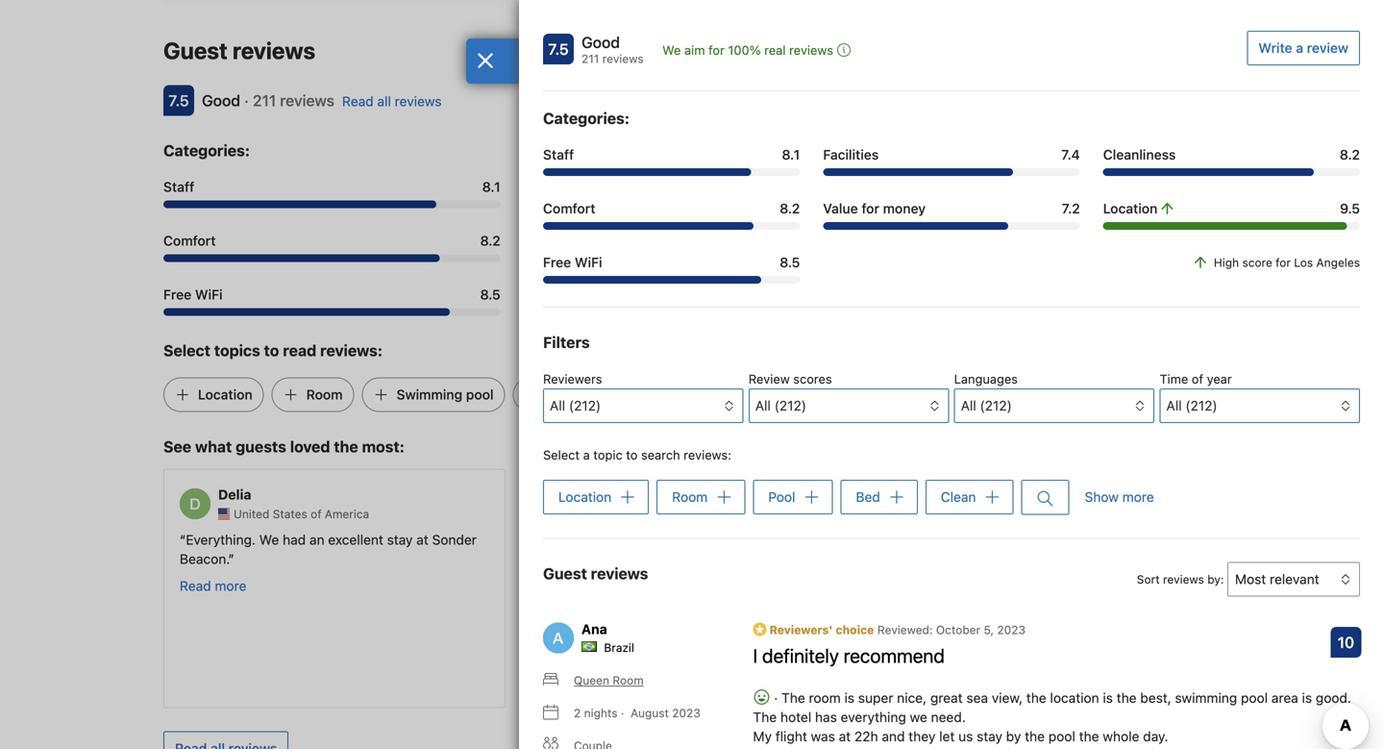 Task type: vqa. For each thing, say whether or not it's contained in the screenshot.
HOSTELS in the Japan 645 hostels
no



Task type: describe. For each thing, give the bounding box(es) containing it.
real
[[765, 43, 786, 57]]

august
[[631, 706, 669, 720]]

topic
[[594, 448, 623, 462]]

2 nights · august 2023
[[574, 706, 701, 720]]

review
[[1308, 40, 1349, 56]]

value for money
[[824, 201, 926, 216]]

we inside the room is super nice, great sea view, the location is the best, swimming pool area is good. the hotel has everything we need. my flight was at 22h and they let us stay by the pool the whole day.
[[910, 709, 928, 725]]

had
[[283, 532, 306, 548]]

we aim for 100% real reviews
[[663, 43, 834, 57]]

(212) for time of year
[[1186, 398, 1218, 414]]

read all reviews
[[342, 93, 442, 109]]

queen
[[574, 674, 610, 687]]

a inside " superior location. met all our needs and more. had a wonderful time thanks to sonder
[[567, 551, 574, 567]]

0 vertical spatial to
[[264, 341, 279, 360]]

sort reviews by:
[[1138, 573, 1225, 586]]

all (212) button for review scores
[[749, 389, 950, 423]]

let inside the room is super nice, great sea view, the location is the best, swimming pool area is good. the hotel has everything we need. my flight was at 22h and they let us stay by the pool the whole day.
[[940, 728, 955, 744]]

delia for everything. we had an excellent stay at sonder beacon.
[[218, 486, 252, 502]]

comfort 8.2 meter for the right staff 8.1 meter free wifi 8.5 meter
[[543, 222, 800, 230]]

reviews inside good 211 reviews
[[603, 52, 644, 65]]

write a review
[[1259, 40, 1349, 56]]

october
[[937, 623, 981, 636]]

good · 211 reviews
[[202, 91, 335, 110]]

thanks
[[674, 551, 715, 567]]

more for the room is super nice, great sea view, the location is the best, swimming pool area is good. the hotel has everything we need. my flight was at 22h and they let us stay by the pool the whole day.
[[930, 636, 962, 652]]

1 horizontal spatial bed
[[856, 489, 881, 505]]

" the room is super nice, great sea view, the location is the best, swimming pool area is good. the hotel has everything we need. my flight was at 22h and they let us stay by the pool the whole day.
[[895, 532, 1197, 625]]

nice, inside the room is super nice, great sea view, the location is the best, swimming pool area is good. the hotel has everything we need. my flight was at 22h and they let us stay by the pool the whole day.
[[898, 690, 927, 706]]

all for review scores
[[756, 398, 771, 414]]

1 vertical spatial brazil
[[604, 641, 635, 654]]

superior
[[544, 532, 596, 548]]

location 9.5 meter for 'value for money 7.2' meter for free wifi 8.5 meter associated with bottom staff 8.1 meter "comfort 8.2" meter's cleanliness 8.2 meter
[[884, 254, 1221, 262]]

facilities 7.4 meter for 'value for money 7.2' meter related to the right staff 8.1 meter free wifi 8.5 meter "comfort 8.2" meter
[[824, 168, 1081, 176]]

1 vertical spatial to
[[626, 448, 638, 462]]

had
[[538, 551, 563, 567]]

all (212) button for time of year
[[1160, 389, 1361, 423]]

comfort 8.2 meter for free wifi 8.5 meter associated with bottom staff 8.1 meter
[[163, 254, 501, 262]]

1 vertical spatial staff 8.1 meter
[[163, 201, 501, 208]]

angeles
[[1317, 256, 1361, 269]]

at inside the room is super nice, great sea view, the location is the best, swimming pool area is good. the hotel has everything we need. my flight was at 22h and they let us stay by the pool the whole day.
[[839, 728, 851, 744]]

guest reviews element
[[163, 35, 1096, 66]]

my inside the room is super nice, great sea view, the location is the best, swimming pool area is good. the hotel has everything we need. my flight was at 22h and they let us stay by the pool the whole day.
[[754, 728, 772, 744]]

of for superior location. met all our needs and more. had a wonderful time thanks to sonder
[[668, 507, 679, 521]]

1 vertical spatial room
[[672, 489, 708, 505]]

wonderful
[[577, 551, 640, 567]]

more inside "button"
[[1123, 489, 1155, 505]]

wifi for free wifi 8.5 meter associated with bottom staff 8.1 meter
[[195, 287, 223, 303]]

good 211 reviews
[[582, 33, 644, 65]]

0 horizontal spatial ·
[[244, 91, 249, 110]]

all (212) for review scores
[[756, 398, 807, 414]]

everything inside " the room is super nice, great sea view, the location is the best, swimming pool area is good. the hotel has everything we need. my flight was at 22h and they let us stay by the pool the whole day.
[[983, 570, 1049, 586]]

met
[[657, 532, 681, 548]]

review scores
[[749, 372, 832, 386]]

read
[[283, 341, 317, 360]]

by:
[[1208, 573, 1225, 586]]

" superior location. met all our needs and more. had a wonderful time thanks to sonder
[[538, 532, 830, 567]]

scored 10 element
[[1331, 627, 1362, 658]]

united for everything. we had an excellent stay at sonder beacon.
[[234, 507, 270, 521]]

money
[[883, 201, 926, 216]]

write
[[1259, 40, 1293, 56]]

room inside " the room is super nice, great sea view, the location is the best, swimming pool area is good. the hotel has everything we need. my flight was at 22h and they let us stay by the pool the whole day.
[[929, 532, 961, 548]]

high
[[1215, 256, 1240, 269]]

reviewed: october 5, 2023
[[878, 623, 1026, 636]]

swimming inside " the room is super nice, great sea view, the location is the best, swimming pool area is good. the hotel has everything we need. my flight was at 22h and they let us stay by the pool the whole day.
[[1020, 551, 1083, 567]]

review
[[749, 372, 790, 386]]

1 horizontal spatial 2023
[[998, 623, 1026, 636]]

select for select a topic to search reviews:
[[543, 448, 580, 462]]

for for high
[[1276, 256, 1292, 269]]

see
[[163, 438, 191, 456]]

1 horizontal spatial guest
[[543, 564, 588, 583]]

america for superior location. met all our needs and more. had a wonderful time thanks to sonder
[[683, 507, 727, 521]]

1 vertical spatial reviews:
[[684, 448, 732, 462]]

all (212) for time of year
[[1167, 398, 1218, 414]]

an
[[310, 532, 325, 548]]

0 horizontal spatial guest reviews
[[163, 37, 316, 64]]

the room is super nice, great sea view, the location is the best, swimming pool area is good. the hotel has everything we need. my flight was at 22h and they let us stay by the pool the whole day.
[[754, 690, 1352, 744]]

select topics to read reviews:
[[163, 341, 383, 360]]

free wifi 8.5 meter for the right staff 8.1 meter
[[543, 276, 800, 284]]

reviewers' choice
[[767, 623, 875, 636]]

free for the right staff 8.1 meter free wifi 8.5 meter
[[543, 254, 572, 270]]

1 vertical spatial 2023
[[672, 706, 701, 720]]

what
[[195, 438, 232, 456]]

all (212) for languages
[[961, 398, 1013, 414]]

9.5
[[1341, 201, 1361, 216]]

filters
[[543, 333, 590, 352]]

" for " superior location. met all our needs and more. had a wonderful time thanks to sonder
[[538, 532, 544, 548]]

8.1 for bottom staff 8.1 meter
[[483, 179, 501, 195]]

nice, inside " the room is super nice, great sea view, the location is the best, swimming pool area is good. the hotel has everything we need. my flight was at 22h and they let us stay by the pool the whole day.
[[1017, 532, 1047, 548]]

stay inside " the room is super nice, great sea view, the location is the best, swimming pool area is good. the hotel has everything we need. my flight was at 22h and they let us stay by the pool the whole day.
[[1119, 590, 1145, 606]]

location inside the room is super nice, great sea view, the location is the best, swimming pool area is good. the hotel has everything we need. my flight was at 22h and they let us stay by the pool the whole day.
[[1051, 690, 1100, 706]]

show
[[1085, 489, 1119, 505]]

everything inside the room is super nice, great sea view, the location is the best, swimming pool area is good. the hotel has everything we need. my flight was at 22h and they let us stay by the pool the whole day.
[[841, 709, 907, 725]]

" for we
[[228, 551, 234, 567]]

we inside the 'we aim for 100% real reviews' button
[[663, 43, 681, 57]]

queen room
[[574, 674, 644, 687]]

write a review button
[[1248, 31, 1361, 65]]

by inside " the room is super nice, great sea view, the location is the best, swimming pool area is good. the hotel has everything we need. my flight was at 22h and they let us stay by the pool the whole day.
[[1149, 590, 1164, 606]]

0 horizontal spatial room
[[306, 387, 343, 403]]

pool
[[769, 489, 796, 505]]

reviewed:
[[878, 623, 933, 636]]

1 vertical spatial 211
[[253, 91, 276, 110]]

0 vertical spatial reviews:
[[320, 341, 383, 360]]

and inside " superior location. met all our needs and more. had a wonderful time thanks to sonder
[[767, 532, 790, 548]]

good. inside the room is super nice, great sea view, the location is the best, swimming pool area is good. the hotel has everything we need. my flight was at 22h and they let us stay by the pool the whole day.
[[1316, 690, 1352, 706]]

(212) for review scores
[[775, 398, 807, 414]]

2 horizontal spatial ·
[[771, 690, 782, 706]]

value for money 7.2 meter for free wifi 8.5 meter associated with bottom staff 8.1 meter "comfort 8.2" meter
[[524, 254, 861, 262]]

score
[[1243, 256, 1273, 269]]

read for the room is super nice, great sea view, the location is the best, swimming pool area is good. the hotel has everything we need. my flight was at 22h and they let us stay by the pool the whole day.
[[895, 636, 927, 652]]

my inside " the room is super nice, great sea view, the location is the best, swimming pool area is good. the hotel has everything we need. my flight was at 22h and they let us stay by the pool the whole day.
[[895, 590, 914, 606]]

was inside " the room is super nice, great sea view, the location is the best, swimming pool area is good. the hotel has everything we need. my flight was at 22h and they let us stay by the pool the whole day.
[[953, 590, 977, 606]]

need. inside " the room is super nice, great sea view, the location is the best, swimming pool area is good. the hotel has everything we need. my flight was at 22h and they let us stay by the pool the whole day.
[[1073, 570, 1108, 586]]

review categories element for the right staff 8.1 meter
[[543, 107, 630, 130]]

wifi for the right staff 8.1 meter free wifi 8.5 meter
[[575, 254, 603, 270]]

0 vertical spatial bed
[[548, 387, 573, 403]]

scored 7.5 element for good · 211 reviews
[[163, 85, 194, 116]]

united states of america image for everything. we had an excellent stay at sonder beacon.
[[218, 508, 230, 520]]

location.
[[600, 532, 653, 548]]

and inside " the room is super nice, great sea view, the location is the best, swimming pool area is good. the hotel has everything we need. my flight was at 22h and they let us stay by the pool the whole day.
[[1024, 590, 1047, 606]]

definitely
[[763, 644, 839, 667]]

topics
[[214, 341, 260, 360]]

1 vertical spatial guest reviews
[[543, 564, 649, 583]]

high score for los angeles
[[1215, 256, 1361, 269]]

most:
[[362, 438, 405, 456]]

brazil image
[[934, 508, 945, 520]]

our
[[702, 532, 722, 548]]

at inside " the room is super nice, great sea view, the location is the best, swimming pool area is good. the hotel has everything we need. my flight was at 22h and they let us stay by the pool the whole day.
[[981, 590, 993, 606]]

swimming
[[397, 387, 463, 403]]

10
[[1338, 633, 1355, 651]]

everything.
[[186, 532, 256, 548]]

read more button for the room is super nice, great sea view, the location is the best, swimming pool area is good. the hotel has everything we need. my flight was at 22h and they let us stay by the pool the whole day.
[[895, 634, 962, 654]]

8.2 for 'value for money 7.2' meter for free wifi 8.5 meter associated with bottom staff 8.1 meter "comfort 8.2" meter
[[480, 233, 501, 249]]

time of year
[[1160, 372, 1233, 386]]

2 horizontal spatial 8.2
[[1341, 147, 1361, 163]]

see what guests loved the most:
[[163, 438, 405, 456]]

" everything. we had an excellent stay at sonder beacon.
[[180, 532, 477, 567]]

all for reviewers
[[550, 398, 566, 414]]

time
[[643, 551, 670, 567]]

time
[[1160, 372, 1189, 386]]

whole inside the room is super nice, great sea view, the location is the best, swimming pool area is good. the hotel has everything we need. my flight was at 22h and they let us stay by the pool the whole day.
[[1103, 728, 1140, 744]]

1 horizontal spatial staff 8.1 meter
[[543, 168, 800, 176]]

1 vertical spatial location
[[198, 387, 253, 403]]

0 horizontal spatial ana
[[582, 621, 608, 637]]

us inside " the room is super nice, great sea view, the location is the best, swimming pool area is good. the hotel has everything we need. my flight was at 22h and they let us stay by the pool the whole day.
[[1101, 590, 1115, 606]]

7.2
[[1062, 201, 1081, 216]]

sea inside the room is super nice, great sea view, the location is the best, swimming pool area is good. the hotel has everything we need. my flight was at 22h and they let us stay by the pool the whole day.
[[967, 690, 989, 706]]

reviewers
[[543, 372, 603, 386]]

search
[[641, 448, 681, 462]]

we inside " the room is super nice, great sea view, the location is the best, swimming pool area is good. the hotel has everything we need. my flight was at 22h and they let us stay by the pool the whole day.
[[1052, 570, 1070, 586]]

hotel inside " the room is super nice, great sea view, the location is the best, swimming pool area is good. the hotel has everything we need. my flight was at 22h and they let us stay by the pool the whole day.
[[923, 570, 954, 586]]

cleanliness 8.2 meter for 'value for money 7.2' meter for free wifi 8.5 meter associated with bottom staff 8.1 meter "comfort 8.2" meter
[[884, 201, 1221, 208]]

they inside " the room is super nice, great sea view, the location is the best, swimming pool area is good. the hotel has everything we need. my flight was at 22h and they let us stay by the pool the whole day.
[[1051, 590, 1078, 606]]

to inside " superior location. met all our needs and more. had a wonderful time thanks to sonder
[[719, 551, 731, 567]]

america for everything. we had an excellent stay at sonder beacon.
[[325, 507, 369, 521]]

free for free wifi 8.5 meter associated with bottom staff 8.1 meter
[[163, 287, 192, 303]]

beacon.
[[180, 551, 228, 567]]

day. inside " the room is super nice, great sea view, the location is the best, swimming pool area is good. the hotel has everything we need. my flight was at 22h and they let us stay by the pool the whole day.
[[990, 609, 1013, 625]]

0 horizontal spatial clean
[[626, 387, 663, 403]]

flight inside the room is super nice, great sea view, the location is the best, swimming pool area is good. the hotel has everything we need. my flight was at 22h and they let us stay by the pool the whole day.
[[776, 728, 808, 744]]

categories: for review categories element related to bottom staff 8.1 meter
[[163, 141, 250, 160]]

0 vertical spatial all
[[377, 93, 391, 109]]

we aim for 100% real reviews button
[[663, 40, 851, 60]]

more for superior location. met all our needs and more. had a wonderful time thanks to sonder
[[573, 578, 604, 594]]

stay inside the room is super nice, great sea view, the location is the best, swimming pool area is good. the hotel has everything we need. my flight was at 22h and they let us stay by the pool the whole day.
[[977, 728, 1003, 744]]

value for money 7.2 meter for the right staff 8.1 meter free wifi 8.5 meter "comfort 8.2" meter
[[824, 222, 1081, 230]]

1 vertical spatial for
[[862, 201, 880, 216]]

2 vertical spatial room
[[613, 674, 644, 687]]

2
[[574, 706, 581, 720]]

7.4
[[1062, 147, 1081, 163]]

states for superior location. met all our needs and more. had a wonderful time thanks to sonder
[[631, 507, 665, 521]]

queen room link
[[543, 672, 644, 689]]

needs
[[726, 532, 764, 548]]



Task type: locate. For each thing, give the bounding box(es) containing it.
free wifi for the right staff 8.1 meter free wifi 8.5 meter
[[543, 254, 603, 270]]

reviews
[[233, 37, 316, 64], [790, 43, 834, 57], [603, 52, 644, 65], [280, 91, 335, 110], [395, 93, 442, 109], [591, 564, 649, 583], [1164, 573, 1205, 586]]

for inside button
[[709, 43, 725, 57]]

close image
[[477, 53, 494, 68]]

of up the an
[[311, 507, 322, 521]]

scores
[[794, 372, 832, 386]]

was down definitely
[[811, 728, 836, 744]]

a for topic
[[583, 448, 590, 462]]

flight down definitely
[[776, 728, 808, 744]]

1 horizontal spatial sonder
[[735, 551, 781, 567]]

comfort for bottom staff 8.1 meter
[[163, 233, 216, 249]]

super inside the room is super nice, great sea view, the location is the best, swimming pool area is good. the hotel has everything we need. my flight was at 22h and they let us stay by the pool the whole day.
[[859, 690, 894, 706]]

all down languages
[[961, 398, 977, 414]]

0 horizontal spatial united states of america
[[234, 507, 369, 521]]

all down time
[[1167, 398, 1183, 414]]

read more button left 5, at the right
[[895, 634, 962, 654]]

value
[[824, 201, 859, 216]]

0 horizontal spatial comfort
[[163, 233, 216, 249]]

united states of america up the had
[[234, 507, 369, 521]]

has
[[957, 570, 979, 586], [816, 709, 838, 725]]

location
[[1104, 201, 1158, 216], [198, 387, 253, 403], [559, 489, 612, 505]]

1 vertical spatial was
[[811, 728, 836, 744]]

staff
[[543, 147, 574, 163], [163, 179, 195, 195]]

0 horizontal spatial brazil
[[604, 641, 635, 654]]

read down beacon.
[[180, 578, 211, 594]]

read more for superior location. met all our needs and more. had a wonderful time thanks to sonder
[[538, 578, 604, 594]]

read for everything. we had an excellent stay at sonder beacon.
[[180, 578, 211, 594]]

location 9.5 meter
[[1104, 222, 1361, 230], [884, 254, 1221, 262]]

all (212) button down year
[[1160, 389, 1361, 423]]

america up excellent
[[325, 507, 369, 521]]

states for everything. we had an excellent stay at sonder beacon.
[[273, 507, 307, 521]]

4 (212) from the left
[[1186, 398, 1218, 414]]

1 horizontal spatial nice,
[[1017, 532, 1047, 548]]

3 " from the left
[[895, 532, 901, 548]]

united states of america for superior location. met all our needs and more. had a wonderful time thanks to sonder
[[591, 507, 727, 521]]

free wifi for free wifi 8.5 meter associated with bottom staff 8.1 meter
[[163, 287, 223, 303]]

this is a carousel with rotating slides. it displays featured reviews of the property. use the next and previous buttons to navigate. region
[[148, 461, 1237, 716]]

1 horizontal spatial united states of america image
[[576, 508, 588, 520]]

cleanliness
[[1104, 147, 1176, 163]]

year
[[1208, 372, 1233, 386]]

7.5 for good · 211 reviews
[[169, 91, 189, 110]]

at up 5, at the right
[[981, 590, 993, 606]]

location 9.5 meter for cleanliness 8.2 meter related to 'value for money 7.2' meter related to the right staff 8.1 meter free wifi 8.5 meter "comfort 8.2" meter
[[1104, 222, 1361, 230]]

0 horizontal spatial was
[[811, 728, 836, 744]]

for
[[709, 43, 725, 57], [862, 201, 880, 216], [1276, 256, 1292, 269]]

location inside " the room is super nice, great sea view, the location is the best, swimming pool area is good. the hotel has everything we need. my flight was at 22h and they let us stay by the pool the whole day.
[[895, 551, 945, 567]]

all (212) button down the scores
[[749, 389, 950, 423]]

2 all (212) button from the left
[[749, 389, 950, 423]]

" for room
[[1013, 609, 1019, 625]]

area inside " the room is super nice, great sea view, the location is the best, swimming pool area is good. the hotel has everything we need. my flight was at 22h and they let us stay by the pool the whole day.
[[1117, 551, 1144, 567]]

4 all (212) from the left
[[1167, 398, 1218, 414]]

brazil up queen room at the left bottom
[[604, 641, 635, 654]]

0 horizontal spatial staff
[[163, 179, 195, 195]]

super inside " the room is super nice, great sea view, the location is the best, swimming pool area is good. the hotel has everything we need. my flight was at 22h and they let us stay by the pool the whole day.
[[978, 532, 1013, 548]]

3 (212) from the left
[[980, 398, 1013, 414]]

everything down recommend
[[841, 709, 907, 725]]

sea inside " the room is super nice, great sea view, the location is the best, swimming pool area is good. the hotel has everything we need. my flight was at 22h and they let us stay by the pool the whole day.
[[1086, 532, 1108, 548]]

0 horizontal spatial they
[[909, 728, 936, 744]]

2 all from the left
[[756, 398, 771, 414]]

2 america from the left
[[683, 507, 727, 521]]

1 all (212) from the left
[[550, 398, 601, 414]]

reviews:
[[320, 341, 383, 360], [684, 448, 732, 462]]

1 horizontal spatial super
[[978, 532, 1013, 548]]

good
[[582, 33, 620, 51], [202, 91, 241, 110]]

0 horizontal spatial of
[[311, 507, 322, 521]]

by inside the room is super nice, great sea view, the location is the best, swimming pool area is good. the hotel has everything we need. my flight was at 22h and they let us stay by the pool the whole day.
[[1007, 728, 1022, 744]]

1 horizontal spatial 8.2
[[780, 201, 800, 216]]

bed right pool
[[856, 489, 881, 505]]

of up met
[[668, 507, 679, 521]]

everything
[[983, 570, 1049, 586], [841, 709, 907, 725]]

need. left sort
[[1073, 570, 1108, 586]]

room inside the room is super nice, great sea view, the location is the best, swimming pool area is good. the hotel has everything we need. my flight was at 22h and they let us stay by the pool the whole day.
[[809, 690, 841, 706]]

whole inside " the room is super nice, great sea view, the location is the best, swimming pool area is good. the hotel has everything we need. my flight was at 22h and they let us stay by the pool the whole day.
[[950, 609, 986, 625]]

filter reviews region
[[543, 331, 1361, 423]]

211 inside good 211 reviews
[[582, 52, 600, 65]]

ana inside this is a carousel with rotating slides. it displays featured reviews of the property. use the next and previous buttons to navigate. region
[[934, 486, 960, 502]]

delia
[[218, 486, 252, 502], [576, 486, 609, 502]]

0 vertical spatial room
[[306, 387, 343, 403]]

has inside the room is super nice, great sea view, the location is the best, swimming pool area is good. the hotel has everything we need. my flight was at 22h and they let us stay by the pool the whole day.
[[816, 709, 838, 725]]

day. inside the room is super nice, great sea view, the location is the best, swimming pool area is good. the hotel has everything we need. my flight was at 22h and they let us stay by the pool the whole day.
[[1144, 728, 1169, 744]]

i definitely recommend
[[754, 644, 945, 667]]

read more left 5, at the right
[[895, 636, 962, 652]]

select a topic to search reviews:
[[543, 448, 732, 462]]

reviews: right read
[[320, 341, 383, 360]]

room
[[306, 387, 343, 403], [672, 489, 708, 505], [613, 674, 644, 687]]

3 all from the left
[[961, 398, 977, 414]]

1 vertical spatial categories:
[[163, 141, 250, 160]]

a inside button
[[1297, 40, 1304, 56]]

sort
[[1138, 573, 1160, 586]]

(212) for reviewers
[[569, 398, 601, 414]]

select for select topics to read reviews:
[[163, 341, 211, 360]]

ana up brazil "image"
[[934, 486, 960, 502]]

let
[[1082, 590, 1097, 606], [940, 728, 955, 744]]

0 vertical spatial review categories element
[[543, 107, 630, 130]]

scored 7.5 element left good 211 reviews at the top left of the page
[[543, 34, 574, 64]]

all (212) down review scores
[[756, 398, 807, 414]]

3 all (212) button from the left
[[955, 389, 1155, 423]]

location 9.5 meter up high
[[1104, 222, 1361, 230]]

swimming pool
[[397, 387, 494, 403]]

2 (212) from the left
[[775, 398, 807, 414]]

of for everything. we had an excellent stay at sonder beacon.
[[311, 507, 322, 521]]

staff for bottom staff 8.1 meter
[[163, 179, 195, 195]]

1 vertical spatial whole
[[1103, 728, 1140, 744]]

7.5
[[549, 40, 569, 58], [169, 91, 189, 110]]

scored 7.5 element left good · 211 reviews
[[163, 85, 194, 116]]

free wifi 8.5 meter for bottom staff 8.1 meter
[[163, 308, 501, 316]]

0 vertical spatial good
[[582, 33, 620, 51]]

1 united from the left
[[234, 507, 270, 521]]

read more for the room is super nice, great sea view, the location is the best, swimming pool area is good. the hotel has everything we need. my flight was at 22h and they let us stay by the pool the whole day.
[[895, 636, 962, 652]]

stay inside " everything. we had an excellent stay at sonder beacon.
[[387, 532, 413, 548]]

at right excellent
[[417, 532, 429, 548]]

all (212) button
[[543, 389, 744, 423], [749, 389, 950, 423], [955, 389, 1155, 423], [1160, 389, 1361, 423]]

brazil
[[949, 507, 980, 521], [604, 641, 635, 654]]

united states of america
[[234, 507, 369, 521], [591, 507, 727, 521]]

2 " from the left
[[538, 532, 544, 548]]

all for languages
[[961, 398, 977, 414]]

has inside " the room is super nice, great sea view, the location is the best, swimming pool area is good. the hotel has everything we need. my flight was at 22h and they let us stay by the pool the whole day.
[[957, 570, 979, 586]]

great
[[1050, 532, 1083, 548], [931, 690, 963, 706]]

united states of america image for superior location. met all our needs and more. had a wonderful time thanks to sonder
[[576, 508, 588, 520]]

0 horizontal spatial has
[[816, 709, 838, 725]]

1 vertical spatial good
[[202, 91, 241, 110]]

read more button down "had"
[[538, 577, 604, 596]]

location 9.5 meter down 7.2
[[884, 254, 1221, 262]]

good for 211
[[582, 33, 620, 51]]

the
[[334, 438, 358, 456], [1146, 532, 1166, 548], [962, 551, 982, 567], [1167, 590, 1187, 606], [926, 609, 946, 625], [1027, 690, 1047, 706], [1117, 690, 1137, 706], [1025, 728, 1045, 744], [1080, 728, 1100, 744]]

read more for everything. we had an excellent stay at sonder beacon.
[[180, 578, 247, 594]]

cleanliness 8.2 meter for 'value for money 7.2' meter related to the right staff 8.1 meter free wifi 8.5 meter "comfort 8.2" meter
[[1104, 168, 1361, 176]]

great inside " the room is super nice, great sea view, the location is the best, swimming pool area is good. the hotel has everything we need. my flight was at 22h and they let us stay by the pool the whole day.
[[1050, 532, 1083, 548]]

8.2 for 'value for money 7.2' meter related to the right staff 8.1 meter free wifi 8.5 meter "comfort 8.2" meter
[[780, 201, 800, 216]]

0 horizontal spatial united
[[234, 507, 270, 521]]

more down wonderful
[[573, 578, 604, 594]]

of
[[1192, 372, 1204, 386], [311, 507, 322, 521], [668, 507, 679, 521]]

to right topic
[[626, 448, 638, 462]]

4 all (212) button from the left
[[1160, 389, 1361, 423]]

0 vertical spatial location 9.5 meter
[[1104, 222, 1361, 230]]

read
[[342, 93, 374, 109], [180, 578, 211, 594], [538, 578, 569, 594], [895, 636, 927, 652]]

reviews inside guest reviews element
[[233, 37, 316, 64]]

" up beacon.
[[180, 532, 186, 548]]

0 horizontal spatial location
[[198, 387, 253, 403]]

" right more.
[[895, 532, 901, 548]]

2 delia from the left
[[576, 486, 609, 502]]

guest
[[163, 37, 228, 64], [543, 564, 588, 583]]

1 america from the left
[[325, 507, 369, 521]]

hotel inside the room is super nice, great sea view, the location is the best, swimming pool area is good. the hotel has everything we need. my flight was at 22h and they let us stay by the pool the whole day.
[[781, 709, 812, 725]]

rated good element for 211
[[582, 31, 644, 54]]

bed
[[548, 387, 573, 403], [856, 489, 881, 505]]

0 horizontal spatial we
[[910, 709, 928, 725]]

2 vertical spatial for
[[1276, 256, 1292, 269]]

review categories element down good · 211 reviews
[[163, 139, 250, 162]]

1 vertical spatial a
[[583, 448, 590, 462]]

sonder inside " superior location. met all our needs and more. had a wonderful time thanks to sonder
[[735, 551, 781, 567]]

pool
[[466, 387, 494, 403], [1086, 551, 1113, 567], [895, 609, 922, 625], [1242, 690, 1269, 706], [1049, 728, 1076, 744]]

sonder inside " everything. we had an excellent stay at sonder beacon.
[[432, 532, 477, 548]]

8.5 for free wifi 8.5 meter associated with bottom staff 8.1 meter
[[480, 287, 501, 303]]

flight inside " the room is super nice, great sea view, the location is the best, swimming pool area is good. the hotel has everything we need. my flight was at 22h and they let us stay by the pool the whole day.
[[918, 590, 950, 606]]

staff for the right staff 8.1 meter
[[543, 147, 574, 163]]

united states of america for everything. we had an excellent stay at sonder beacon.
[[234, 507, 369, 521]]

0 vertical spatial free wifi
[[543, 254, 603, 270]]

we
[[1052, 570, 1070, 586], [910, 709, 928, 725]]

0 vertical spatial 211
[[582, 52, 600, 65]]

the
[[901, 532, 925, 548], [895, 570, 919, 586], [782, 690, 806, 706], [754, 709, 777, 725]]

0 horizontal spatial delia
[[218, 486, 252, 502]]

free wifi up filters
[[543, 254, 603, 270]]

choice
[[836, 623, 875, 636]]

8.1
[[782, 147, 800, 163], [483, 179, 501, 195]]

7.5 left good 211 reviews at the top left of the page
[[549, 40, 569, 58]]

at
[[417, 532, 429, 548], [981, 590, 993, 606], [839, 728, 851, 744]]

delia for superior location. met all our needs and more. had a wonderful time thanks to sonder
[[576, 486, 609, 502]]

of inside filter reviews region
[[1192, 372, 1204, 386]]

guest up good · 211 reviews
[[163, 37, 228, 64]]

review categories element
[[543, 107, 630, 130], [163, 139, 250, 162]]

languages
[[955, 372, 1018, 386]]

sea
[[1086, 532, 1108, 548], [967, 690, 989, 706]]

sea down show
[[1086, 532, 1108, 548]]

1 vertical spatial best,
[[1141, 690, 1172, 706]]

scored 7.5 element
[[543, 34, 574, 64], [163, 85, 194, 116]]

good inside good 211 reviews
[[582, 33, 620, 51]]

location down cleanliness
[[1104, 201, 1158, 216]]

to
[[264, 341, 279, 360], [626, 448, 638, 462], [719, 551, 731, 567]]

1 (212) from the left
[[569, 398, 601, 414]]

1 horizontal spatial staff
[[543, 147, 574, 163]]

brazil inside this is a carousel with rotating slides. it displays featured reviews of the property. use the next and previous buttons to navigate. region
[[949, 507, 980, 521]]

more for everything. we had an excellent stay at sonder beacon.
[[215, 578, 247, 594]]

2 all (212) from the left
[[756, 398, 807, 414]]

0 horizontal spatial flight
[[776, 728, 808, 744]]

2 horizontal spatial at
[[981, 590, 993, 606]]

best, inside " the room is super nice, great sea view, the location is the best, swimming pool area is good. the hotel has everything we need. my flight was at 22h and they let us stay by the pool the whole day.
[[986, 551, 1017, 567]]

location for 9.5
[[1104, 201, 1158, 216]]

(212) for languages
[[980, 398, 1013, 414]]

0 vertical spatial 7.5
[[549, 40, 569, 58]]

0 horizontal spatial read more button
[[180, 577, 247, 596]]

1 all from the left
[[550, 398, 566, 414]]

all (212) down languages
[[961, 398, 1013, 414]]

all (212) down time of year
[[1167, 398, 1218, 414]]

us inside the room is super nice, great sea view, the location is the best, swimming pool area is good. the hotel has everything we need. my flight was at 22h and they let us stay by the pool the whole day.
[[959, 728, 974, 744]]

comfort
[[543, 201, 596, 216], [163, 233, 216, 249]]

0 horizontal spatial best,
[[986, 551, 1017, 567]]

reviews inside the 'we aim for 100% real reviews' button
[[790, 43, 834, 57]]

0 horizontal spatial at
[[417, 532, 429, 548]]

1 vertical spatial sea
[[967, 690, 989, 706]]

america up our
[[683, 507, 727, 521]]

all (212) button for languages
[[955, 389, 1155, 423]]

more.
[[794, 532, 830, 548]]

view, inside the room is super nice, great sea view, the location is the best, swimming pool area is good. the hotel has everything we need. my flight was at 22h and they let us stay by the pool the whole day.
[[992, 690, 1023, 706]]

rated good element
[[582, 31, 644, 54], [202, 91, 241, 110]]

read more button for everything. we had an excellent stay at sonder beacon.
[[180, 577, 247, 596]]

reviews: right search
[[684, 448, 732, 462]]

2023 right 5, at the right
[[998, 623, 1026, 636]]

all (212) button down languages
[[955, 389, 1155, 423]]

read left october
[[895, 636, 927, 652]]

more down beacon.
[[215, 578, 247, 594]]

we left sort
[[1052, 570, 1070, 586]]

good. inside " the room is super nice, great sea view, the location is the best, swimming pool area is good. the hotel has everything we need. my flight was at 22h and they let us stay by the pool the whole day.
[[1161, 551, 1197, 567]]

1 horizontal spatial a
[[583, 448, 590, 462]]

good.
[[1161, 551, 1197, 567], [1316, 690, 1352, 706]]

view, down 'show more' "button"
[[1112, 532, 1143, 548]]

nights
[[584, 706, 618, 720]]

0 horizontal spatial free
[[163, 287, 192, 303]]

for for we
[[709, 43, 725, 57]]

super up 5, at the right
[[978, 532, 1013, 548]]

" inside " the room is super nice, great sea view, the location is the best, swimming pool area is good. the hotel has everything we need. my flight was at 22h and they let us stay by the pool the whole day.
[[895, 532, 901, 548]]

0 horizontal spatial us
[[959, 728, 974, 744]]

(212) down the reviewers
[[569, 398, 601, 414]]

sonder
[[432, 532, 477, 548], [735, 551, 781, 567]]

2023
[[998, 623, 1026, 636], [672, 706, 701, 720]]

we left aim at the top of the page
[[663, 43, 681, 57]]

view, down 5, at the right
[[992, 690, 1023, 706]]

1 vertical spatial cleanliness 8.2 meter
[[884, 201, 1221, 208]]

0 vertical spatial value for money 7.2 meter
[[824, 222, 1081, 230]]

show more button
[[1085, 480, 1155, 515]]

2 states from the left
[[631, 507, 665, 521]]

review categories element for bottom staff 8.1 meter
[[163, 139, 250, 162]]

cleanliness 8.2 meter
[[1104, 168, 1361, 176], [884, 201, 1221, 208]]

united states of america up met
[[591, 507, 727, 521]]

show more
[[1085, 489, 1155, 505]]

all
[[550, 398, 566, 414], [756, 398, 771, 414], [961, 398, 977, 414], [1167, 398, 1183, 414]]

united states of america image
[[218, 508, 230, 520], [576, 508, 588, 520]]

wifi up the topics
[[195, 287, 223, 303]]

7.5 for good 211 reviews
[[549, 40, 569, 58]]

room up 2 nights · august 2023
[[613, 674, 644, 687]]

1 " from the left
[[180, 532, 186, 548]]

" for " everything. we had an excellent stay at sonder beacon.
[[180, 532, 186, 548]]

all for time of year
[[1167, 398, 1183, 414]]

comfort for the right staff 8.1 meter
[[543, 201, 596, 216]]

0 vertical spatial good.
[[1161, 551, 1197, 567]]

scored 7.5 element for good 211 reviews
[[543, 34, 574, 64]]

0 vertical spatial day.
[[990, 609, 1013, 625]]

0 horizontal spatial good
[[202, 91, 241, 110]]

area inside the room is super nice, great sea view, the location is the best, swimming pool area is good. the hotel has everything we need. my flight was at 22h and they let us stay by the pool the whole day.
[[1272, 690, 1299, 706]]

0 horizontal spatial by
[[1007, 728, 1022, 744]]

free
[[543, 254, 572, 270], [163, 287, 192, 303]]

facilities
[[824, 147, 879, 163]]

0 vertical spatial free wifi 8.5 meter
[[543, 276, 800, 284]]

clean up select a topic to search reviews:
[[626, 387, 663, 403]]

2023 right august
[[672, 706, 701, 720]]

staff 8.1 meter
[[543, 168, 800, 176], [163, 201, 501, 208]]

0 vertical spatial at
[[417, 532, 429, 548]]

hotel down definitely
[[781, 709, 812, 725]]

reviewers'
[[770, 623, 833, 636]]

1 horizontal spatial free
[[543, 254, 572, 270]]

1 vertical spatial us
[[959, 728, 974, 744]]

2 united from the left
[[591, 507, 627, 521]]

8.1 for the right staff 8.1 meter
[[782, 147, 800, 163]]

united up location.
[[591, 507, 627, 521]]

1 delia from the left
[[218, 486, 252, 502]]

0 horizontal spatial 8.5
[[480, 287, 501, 303]]

ana up queen room link
[[582, 621, 608, 637]]

wifi up filters
[[575, 254, 603, 270]]

5,
[[984, 623, 994, 636]]

swimming inside the room is super nice, great sea view, the location is the best, swimming pool area is good. the hotel has everything we need. my flight was at 22h and they let us stay by the pool the whole day.
[[1176, 690, 1238, 706]]

2 vertical spatial location
[[559, 489, 612, 505]]

we inside " everything. we had an excellent stay at sonder beacon.
[[259, 532, 279, 548]]

by
[[1149, 590, 1164, 606], [1007, 728, 1022, 744]]

" inside " everything. we had an excellent stay at sonder beacon.
[[180, 532, 186, 548]]

0 vertical spatial was
[[953, 590, 977, 606]]

0 horizontal spatial a
[[567, 551, 574, 567]]

22h up reviewed: october 5, 2023
[[997, 590, 1021, 606]]

guest reviews
[[163, 37, 316, 64], [543, 564, 649, 583]]

categories: for review categories element corresponding to the right staff 8.1 meter
[[543, 109, 630, 127]]

1 horizontal spatial swimming
[[1176, 690, 1238, 706]]

guest inside guest reviews element
[[163, 37, 228, 64]]

0 vertical spatial hotel
[[923, 570, 954, 586]]

2 vertical spatial ·
[[621, 706, 625, 720]]

for right aim at the top of the page
[[709, 43, 725, 57]]

free wifi 8.5 meter
[[543, 276, 800, 284], [163, 308, 501, 316]]

1 all (212) button from the left
[[543, 389, 744, 423]]

super
[[978, 532, 1013, 548], [859, 690, 894, 706]]

at down i definitely recommend
[[839, 728, 851, 744]]

value for money 7.2 meter
[[824, 222, 1081, 230], [524, 254, 861, 262]]

22h inside the room is super nice, great sea view, the location is the best, swimming pool area is good. the hotel has everything we need. my flight was at 22h and they let us stay by the pool the whole day.
[[855, 728, 879, 744]]

read for superior location. met all our needs and more. had a wonderful time thanks to sonder
[[538, 578, 569, 594]]

and inside the room is super nice, great sea view, the location is the best, swimming pool area is good. the hotel has everything we need. my flight was at 22h and they let us stay by the pool the whole day.
[[882, 728, 905, 744]]

2 horizontal spatial room
[[672, 489, 708, 505]]

1 horizontal spatial we
[[1052, 570, 1070, 586]]

1 horizontal spatial by
[[1149, 590, 1164, 606]]

was inside the room is super nice, great sea view, the location is the best, swimming pool area is good. the hotel has everything we need. my flight was at 22h and they let us stay by the pool the whole day.
[[811, 728, 836, 744]]

brazil right brazil "image"
[[949, 507, 980, 521]]

and
[[767, 532, 790, 548], [1024, 590, 1047, 606], [882, 728, 905, 744]]

comfort 8.2 meter
[[543, 222, 800, 230], [163, 254, 501, 262]]

good. up sort reviews by:
[[1161, 551, 1197, 567]]

a for review
[[1297, 40, 1304, 56]]

all (212) button for reviewers
[[543, 389, 744, 423]]

more
[[1123, 489, 1155, 505], [215, 578, 247, 594], [573, 578, 604, 594], [930, 636, 962, 652]]

categories: down good 211 reviews at the top left of the page
[[543, 109, 630, 127]]

0 horizontal spatial staff 8.1 meter
[[163, 201, 501, 208]]

1 horizontal spatial of
[[668, 507, 679, 521]]

100%
[[728, 43, 761, 57]]

facilities 7.4 meter
[[824, 168, 1081, 176], [524, 201, 861, 208]]

good. down 10
[[1316, 690, 1352, 706]]

3 all (212) from the left
[[961, 398, 1013, 414]]

1 vertical spatial sonder
[[735, 551, 781, 567]]

free wifi
[[543, 254, 603, 270], [163, 287, 223, 303]]

need.
[[1073, 570, 1108, 586], [932, 709, 966, 725]]

0 horizontal spatial "
[[228, 551, 234, 567]]

1 vertical spatial clean
[[941, 489, 977, 505]]

1 horizontal spatial location
[[559, 489, 612, 505]]

my down i
[[754, 728, 772, 744]]

of left year
[[1192, 372, 1204, 386]]

excellent
[[328, 532, 384, 548]]

best, inside the room is super nice, great sea view, the location is the best, swimming pool area is good. the hotel has everything we need. my flight was at 22h and they let us stay by the pool the whole day.
[[1141, 690, 1172, 706]]

8.5
[[780, 254, 800, 270], [480, 287, 501, 303]]

and up reviewed: october 5, 2023
[[1024, 590, 1047, 606]]

a left topic
[[583, 448, 590, 462]]

1 vertical spatial they
[[909, 728, 936, 744]]

1 vertical spatial 7.5
[[169, 91, 189, 110]]

let inside " the room is super nice, great sea view, the location is the best, swimming pool area is good. the hotel has everything we need. my flight was at 22h and they let us stay by the pool the whole day.
[[1082, 590, 1097, 606]]

2 united states of america image from the left
[[576, 508, 588, 520]]

read more button for superior location. met all our needs and more. had a wonderful time thanks to sonder
[[538, 577, 604, 596]]

" inside " superior location. met all our needs and more. had a wonderful time thanks to sonder
[[538, 532, 544, 548]]

need. down recommend
[[932, 709, 966, 725]]

1 vertical spatial guest
[[543, 564, 588, 583]]

a
[[1297, 40, 1304, 56], [583, 448, 590, 462], [567, 551, 574, 567]]

0 vertical spatial a
[[1297, 40, 1304, 56]]

guest down superior
[[543, 564, 588, 583]]

we down recommend
[[910, 709, 928, 725]]

united up everything.
[[234, 507, 270, 521]]

they inside the room is super nice, great sea view, the location is the best, swimming pool area is good. the hotel has everything we need. my flight was at 22h and they let us stay by the pool the whole day.
[[909, 728, 936, 744]]

1 united states of america from the left
[[234, 507, 369, 521]]

22h
[[997, 590, 1021, 606], [855, 728, 879, 744]]

guest reviews down superior
[[543, 564, 649, 583]]

1 horizontal spatial and
[[882, 728, 905, 744]]

rated good element for ·
[[202, 91, 241, 110]]

1 horizontal spatial scored 7.5 element
[[543, 34, 574, 64]]

0 vertical spatial stay
[[387, 532, 413, 548]]

review categories element down good 211 reviews at the top left of the page
[[543, 107, 630, 130]]

at inside " everything. we had an excellent stay at sonder beacon.
[[417, 532, 429, 548]]

read right good · 211 reviews
[[342, 93, 374, 109]]

" for " the room is super nice, great sea view, the location is the best, swimming pool area is good. the hotel has everything we need. my flight was at 22h and they let us stay by the pool the whole day.
[[895, 532, 901, 548]]

1 horizontal spatial delia
[[576, 486, 609, 502]]

room up met
[[672, 489, 708, 505]]

0 horizontal spatial for
[[709, 43, 725, 57]]

flight up reviewed: october 5, 2023
[[918, 590, 950, 606]]

great inside the room is super nice, great sea view, the location is the best, swimming pool area is good. the hotel has everything we need. my flight was at 22h and they let us stay by the pool the whole day.
[[931, 690, 963, 706]]

everything up 5, at the right
[[983, 570, 1049, 586]]

flight
[[918, 590, 950, 606], [776, 728, 808, 744]]

has down i definitely recommend
[[816, 709, 838, 725]]

2 united states of america from the left
[[591, 507, 727, 521]]

0 vertical spatial staff
[[543, 147, 574, 163]]

0 horizontal spatial hotel
[[781, 709, 812, 725]]

0 vertical spatial comfort
[[543, 201, 596, 216]]

facilities 7.4 meter for 'value for money 7.2' meter for free wifi 8.5 meter associated with bottom staff 8.1 meter "comfort 8.2" meter
[[524, 201, 861, 208]]

"
[[180, 532, 186, 548], [538, 532, 544, 548], [895, 532, 901, 548]]

read more down "had"
[[538, 578, 604, 594]]

8.5 for the right staff 8.1 meter free wifi 8.5 meter
[[780, 254, 800, 270]]

1 states from the left
[[273, 507, 307, 521]]

0 horizontal spatial scored 7.5 element
[[163, 85, 194, 116]]

0 vertical spatial comfort 8.2 meter
[[543, 222, 800, 230]]

location for room
[[559, 489, 612, 505]]

all
[[377, 93, 391, 109], [684, 532, 698, 548]]

and down recommend
[[882, 728, 905, 744]]

1 vertical spatial 22h
[[855, 728, 879, 744]]

(212) down languages
[[980, 398, 1013, 414]]

0 horizontal spatial good.
[[1161, 551, 1197, 567]]

aim
[[685, 43, 705, 57]]

view, inside " the room is super nice, great sea view, the location is the best, swimming pool area is good. the hotel has everything we need. my flight was at 22h and they let us stay by the pool the whole day.
[[1112, 532, 1143, 548]]

all (212) for reviewers
[[550, 398, 601, 414]]

cleanliness 8.2 meter down 7.4
[[884, 201, 1221, 208]]

need. inside the room is super nice, great sea view, the location is the best, swimming pool area is good. the hotel has everything we need. my flight was at 22h and they let us stay by the pool the whole day.
[[932, 709, 966, 725]]

loved
[[290, 438, 330, 456]]

guest reviews up good · 211 reviews
[[163, 37, 316, 64]]

0 vertical spatial swimming
[[1020, 551, 1083, 567]]

22h inside " the room is super nice, great sea view, the location is the best, swimming pool area is good. the hotel has everything we need. my flight was at 22h and they let us stay by the pool the whole day.
[[997, 590, 1021, 606]]

america
[[325, 507, 369, 521], [683, 507, 727, 521]]

0 vertical spatial whole
[[950, 609, 986, 625]]

cleanliness 8.2 meter up high
[[1104, 168, 1361, 176]]

guests
[[236, 438, 287, 456]]

all inside " superior location. met all our needs and more. had a wonderful time thanks to sonder
[[684, 532, 698, 548]]

bed down the reviewers
[[548, 387, 573, 403]]

i
[[754, 644, 758, 667]]

good for ·
[[202, 91, 241, 110]]

more right show
[[1123, 489, 1155, 505]]

location
[[895, 551, 945, 567], [1051, 690, 1100, 706]]

2 vertical spatial at
[[839, 728, 851, 744]]

1 vertical spatial staff
[[163, 179, 195, 195]]

8.2
[[1341, 147, 1361, 163], [780, 201, 800, 216], [480, 233, 501, 249]]

has up october
[[957, 570, 979, 586]]

0 vertical spatial we
[[663, 43, 681, 57]]

read more down beacon.
[[180, 578, 247, 594]]

0 horizontal spatial whole
[[950, 609, 986, 625]]

(212) down review scores
[[775, 398, 807, 414]]

sea down 5, at the right
[[967, 690, 989, 706]]

1 vertical spatial nice,
[[898, 690, 927, 706]]

delia down topic
[[576, 486, 609, 502]]

1 vertical spatial super
[[859, 690, 894, 706]]

day.
[[990, 609, 1013, 625], [1144, 728, 1169, 744]]

0 vertical spatial sea
[[1086, 532, 1108, 548]]

more left 5, at the right
[[930, 636, 962, 652]]

4 all from the left
[[1167, 398, 1183, 414]]

states up met
[[631, 507, 665, 521]]

states up the had
[[273, 507, 307, 521]]

a right write at the top
[[1297, 40, 1304, 56]]

1 united states of america image from the left
[[218, 508, 230, 520]]

1 horizontal spatial comfort 8.2 meter
[[543, 222, 800, 230]]

"
[[228, 551, 234, 567], [1013, 609, 1019, 625]]

1 vertical spatial 8.1
[[483, 179, 501, 195]]

los
[[1295, 256, 1314, 269]]

united states of america image up superior
[[576, 508, 588, 520]]

1 vertical spatial need.
[[932, 709, 966, 725]]

1 horizontal spatial hotel
[[923, 570, 954, 586]]

recommend
[[844, 644, 945, 667]]

united for superior location. met all our needs and more. had a wonderful time thanks to sonder
[[591, 507, 627, 521]]



